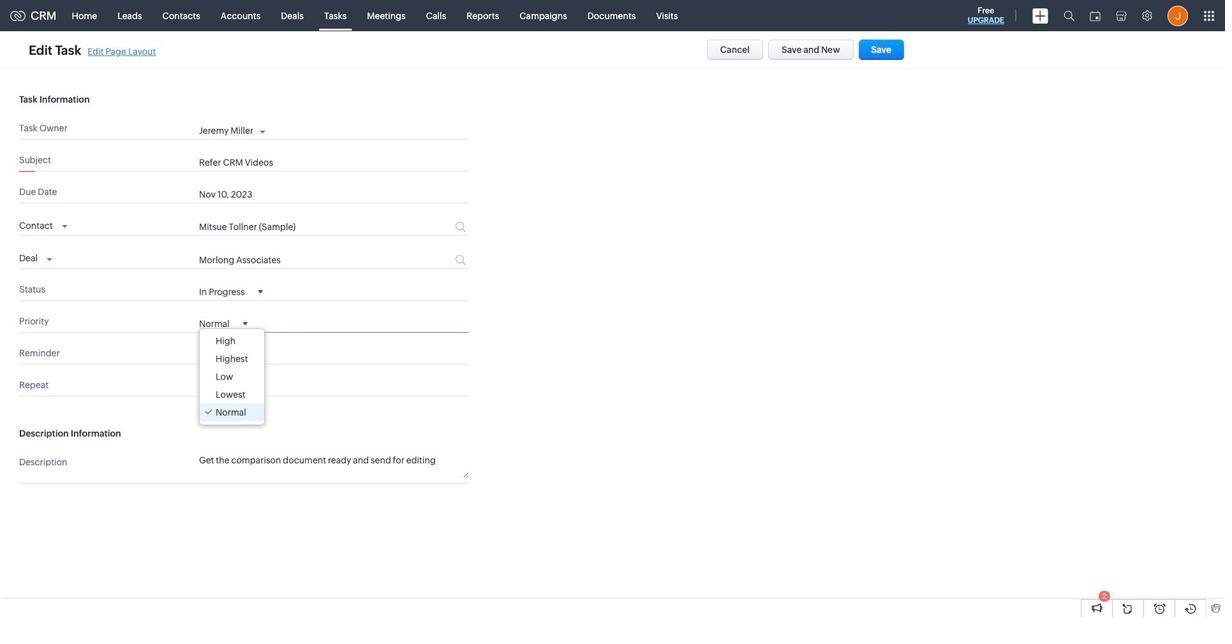 Task type: vqa. For each thing, say whether or not it's contained in the screenshot.
OTHER MODULES field
no



Task type: locate. For each thing, give the bounding box(es) containing it.
create menu element
[[1025, 0, 1056, 31]]

logo image
[[10, 11, 26, 21]]

None text field
[[199, 158, 469, 168], [199, 255, 407, 265], [199, 158, 469, 168], [199, 255, 407, 265]]

None field
[[19, 217, 67, 232], [19, 250, 52, 265], [199, 286, 263, 297], [199, 318, 247, 329], [19, 217, 67, 232], [19, 250, 52, 265], [199, 286, 263, 297], [199, 318, 247, 329]]

None text field
[[199, 222, 407, 232], [199, 455, 469, 478], [199, 222, 407, 232], [199, 455, 469, 478]]

profile image
[[1168, 5, 1188, 26]]

create menu image
[[1032, 8, 1048, 23]]

profile element
[[1160, 0, 1196, 31]]

tree
[[200, 329, 264, 425]]

None button
[[707, 40, 763, 60], [768, 40, 853, 60], [859, 40, 904, 60], [707, 40, 763, 60], [768, 40, 853, 60], [859, 40, 904, 60]]



Task type: describe. For each thing, give the bounding box(es) containing it.
search element
[[1056, 0, 1082, 31]]

mmm d, yyyy text field
[[199, 190, 428, 200]]

calendar image
[[1090, 11, 1101, 21]]

search image
[[1064, 10, 1075, 21]]



